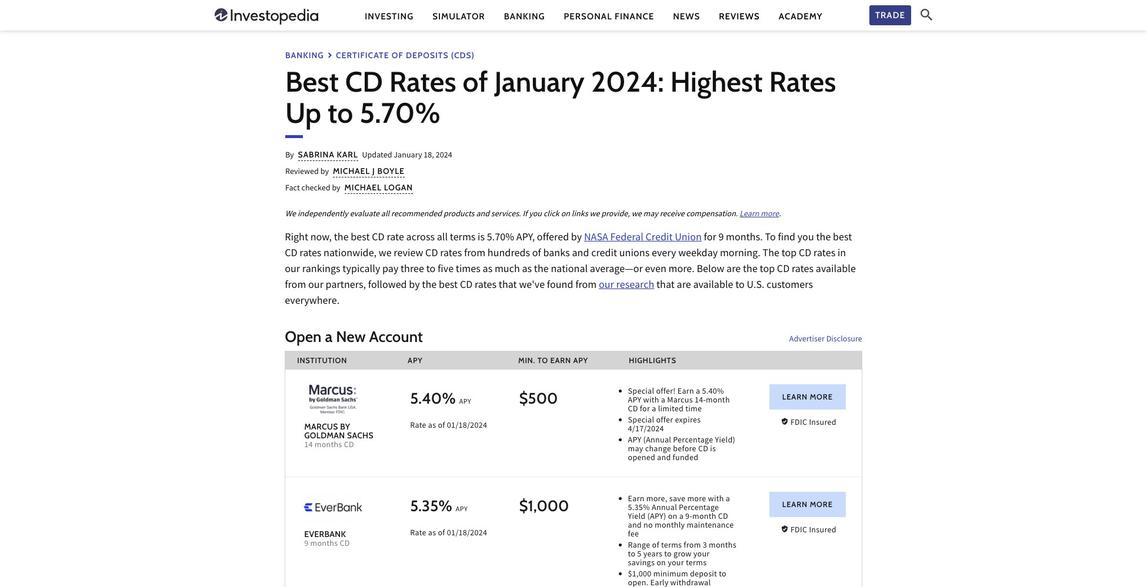 Task type: describe. For each thing, give the bounding box(es) containing it.
offered
[[537, 230, 569, 246]]

0 horizontal spatial your
[[668, 558, 684, 568]]

sabrina karl link
[[298, 149, 358, 161]]

0 horizontal spatial best
[[351, 230, 370, 246]]

reviews
[[719, 11, 760, 21]]

apy,
[[517, 230, 535, 246]]

2024:
[[591, 65, 664, 99]]

simulator
[[433, 11, 485, 21]]

$1,000 inside earn more, save more with a 5.35% annual percentage yield (apy) on a 9-month cd and no monthly maintenance fee range of terms from 3 months to 5 years to grow your savings on your terms $1,000 minimum deposit to open. early withdrawal penalties apply. member fdic
[[628, 569, 652, 579]]

1 horizontal spatial terms
[[661, 540, 682, 551]]

change
[[645, 443, 671, 454]]

with inside earn more, save more with a 5.35% annual percentage yield (apy) on a 9-month cd and no monthly maintenance fee range of terms from 3 months to 5 years to grow your savings on your terms $1,000 minimum deposit to open. early withdrawal penalties apply. member fdic
[[708, 493, 724, 504]]

member
[[687, 586, 717, 588]]

personal
[[564, 11, 612, 21]]

for inside for 9 months. to find you the best cd rates nationwide, we review cd rates from hundreds of banks and credit unions every weekday morning. the top cd rates in our rankings typically pay three to five times as much as the national average—or even more. below are the top cd rates available from our partners, followed by the best cd rates that we've found from
[[704, 230, 717, 246]]

limited
[[658, 403, 684, 414]]

fdic insured for $1,000
[[791, 525, 837, 535]]

services.
[[491, 208, 521, 221]]

that inside for 9 months. to find you the best cd rates nationwide, we review cd rates from hundreds of banks and credit unions every weekday morning. the top cd rates in our rankings typically pay three to five times as much as the national average—or even more. below are the top cd rates available from our partners, followed by the best cd rates that we've found from
[[499, 278, 517, 294]]

customers
[[767, 278, 813, 294]]

found
[[547, 278, 573, 294]]

cd inside earn more, save more with a 5.35% annual percentage yield (apy) on a 9-month cd and no monthly maintenance fee range of terms from 3 months to 5 years to grow your savings on your terms $1,000 minimum deposit to open. early withdrawal penalties apply. member fdic
[[718, 511, 729, 522]]

in
[[838, 246, 846, 262]]

fact
[[285, 182, 300, 195]]

deposit
[[690, 569, 717, 579]]

simulator link
[[433, 10, 485, 23]]

disclosure
[[827, 333, 863, 344]]

unions
[[619, 246, 650, 262]]

times
[[456, 262, 481, 278]]

of down 5.40% apy
[[438, 420, 445, 431]]

1 horizontal spatial top
[[782, 246, 797, 262]]

certificate
[[336, 50, 389, 61]]

rates right the
[[792, 262, 814, 278]]

funded
[[673, 452, 699, 463]]

2 vertical spatial terms
[[686, 558, 707, 568]]

everbank 9 months cd
[[304, 530, 350, 549]]

learn for $500
[[783, 392, 808, 402]]

from right the five
[[464, 246, 486, 262]]

our research link
[[599, 278, 655, 294]]

and inside earn more, save more with a 5.35% annual percentage yield (apy) on a 9-month cd and no monthly maintenance fee range of terms from 3 months to 5 years to grow your savings on your terms $1,000 minimum deposit to open. early withdrawal penalties apply. member fdic
[[628, 520, 642, 531]]

by inside marcus by goldman sachs 14 months cd
[[340, 422, 350, 432]]

3
[[703, 540, 707, 551]]

2 horizontal spatial we
[[632, 208, 642, 221]]

and inside for 9 months. to find you the best cd rates nationwide, we review cd rates from hundreds of banks and credit unions every weekday morning. the top cd rates in our rankings typically pay three to five times as much as the national average—or even more. below are the top cd rates available from our partners, followed by the best cd rates that we've found from
[[572, 246, 589, 262]]

(annual
[[644, 435, 672, 445]]

are inside for 9 months. to find you the best cd rates nationwide, we review cd rates from hundreds of banks and credit unions every weekday morning. the top cd rates in our rankings typically pay three to five times as much as the national average—or even more. below are the top cd rates available from our partners, followed by the best cd rates that we've found from
[[727, 262, 741, 278]]

as right the 'much'
[[522, 262, 532, 278]]

5.40% apy
[[410, 389, 471, 408]]

0 vertical spatial terms
[[450, 230, 476, 246]]

9 for for
[[719, 230, 724, 246]]

min. to earn apy
[[518, 356, 588, 365]]

minimum
[[654, 569, 688, 579]]

as down 5.35% apy
[[428, 528, 436, 538]]

cd inside everbank 9 months cd
[[340, 538, 350, 549]]

michael j boyle link
[[333, 166, 405, 177]]

from down right
[[285, 278, 306, 294]]

min.
[[518, 356, 536, 365]]

by
[[285, 149, 294, 162]]

apply.
[[663, 586, 685, 588]]

evaluate
[[350, 208, 380, 221]]

yield
[[628, 511, 646, 522]]

logan
[[384, 182, 413, 193]]

0 horizontal spatial is
[[478, 230, 485, 246]]

penalties
[[628, 586, 662, 588]]

2 horizontal spatial our
[[599, 278, 614, 294]]

january for 18,
[[394, 149, 422, 162]]

the left the five
[[422, 278, 437, 294]]

account
[[369, 328, 423, 346]]

search image
[[921, 9, 933, 21]]

independently
[[298, 208, 348, 221]]

rate for 5.40%
[[410, 420, 426, 431]]

academy
[[779, 11, 823, 21]]

0 vertical spatial may
[[644, 208, 658, 221]]

for 9 months. to find you the best cd rates nationwide, we review cd rates from hundreds of banks and credit unions every weekday morning. the top cd rates in our rankings typically pay three to five times as much as the national average—or even more. below are the top cd rates available from our partners, followed by the best cd rates that we've found from
[[285, 230, 856, 294]]

personal finance link
[[564, 10, 654, 23]]

of inside best cd rates of january 2024: highest rates up to 5.70%
[[463, 65, 488, 99]]

highlights
[[629, 356, 677, 365]]

by sabrina karl updated january 18, 2024 reviewed by michael j boyle fact checked by michael logan
[[285, 149, 452, 195]]

nasa
[[584, 230, 608, 246]]

01/18/2024 for 5.35%
[[447, 528, 487, 538]]

our research
[[599, 278, 655, 294]]

to inside that are available to u.s. customers everywhere.
[[736, 278, 745, 294]]

offer
[[656, 415, 673, 425]]

pay
[[382, 262, 399, 278]]

expires
[[675, 415, 701, 425]]

of down 5.35% apy
[[438, 528, 445, 538]]

month inside earn more, save more with a 5.35% annual percentage yield (apy) on a 9-month cd and no monthly maintenance fee range of terms from 3 months to 5 years to grow your savings on your terms $1,000 minimum deposit to open. early withdrawal penalties apply. member fdic
[[693, 511, 717, 522]]

goldman
[[304, 431, 345, 441]]

now,
[[311, 230, 332, 246]]

save
[[669, 493, 686, 504]]

offer!
[[656, 386, 676, 396]]

links
[[572, 208, 588, 221]]

investing link
[[365, 10, 414, 23]]

range
[[628, 540, 651, 551]]

rates left in
[[814, 246, 836, 262]]

open.
[[628, 578, 649, 588]]

boyle
[[378, 166, 405, 176]]

1 vertical spatial banking link
[[285, 50, 324, 61]]

9 for everbank
[[304, 538, 309, 549]]

from right found
[[576, 278, 597, 294]]

national
[[551, 262, 588, 278]]

.
[[779, 208, 781, 221]]

5.40% inside special offer! earn a 5.40% apy with a marcus 14-month cd for a limited time special offer expires 4/17/2024 apy (annual percentage yield) may change before cd is opened and funded
[[702, 386, 724, 396]]

fdic for $500
[[791, 417, 808, 428]]

advertiser
[[790, 333, 825, 344]]

review
[[394, 246, 423, 262]]

up
[[285, 96, 321, 130]]

years
[[644, 549, 663, 559]]

michael logan link
[[345, 182, 413, 194]]

fdic for $1,000
[[791, 525, 808, 535]]

annual
[[652, 502, 677, 513]]

5.70% for to
[[360, 96, 441, 130]]

earn inside special offer! earn a 5.40% apy with a marcus 14-month cd for a limited time special offer expires 4/17/2024 apy (annual percentage yield) may change before cd is opened and funded
[[678, 386, 694, 396]]

we inside for 9 months. to find you the best cd rates nationwide, we review cd rates from hundreds of banks and credit unions every weekday morning. the top cd rates in our rankings typically pay three to five times as much as the national average—or even more. below are the top cd rates available from our partners, followed by the best cd rates that we've found from
[[379, 246, 392, 262]]

to
[[538, 356, 548, 365]]

advertiser disclosure
[[790, 333, 863, 344]]

learn for $1,000
[[783, 500, 808, 509]]

rate as of 01/18/2024 for 5.35%
[[410, 528, 487, 538]]

no
[[644, 520, 653, 531]]

available inside that are available to u.s. customers everywhere.
[[693, 278, 734, 294]]

insured for $1,000
[[809, 525, 837, 535]]

may inside special offer! earn a 5.40% apy with a marcus 14-month cd for a limited time special offer expires 4/17/2024 apy (annual percentage yield) may change before cd is opened and funded
[[628, 443, 644, 454]]

1 horizontal spatial banking link
[[504, 10, 545, 23]]

learn more link
[[740, 208, 779, 221]]

nasa federal credit union link
[[584, 230, 702, 246]]

highest
[[671, 65, 763, 99]]

marcus inside special offer! earn a 5.40% apy with a marcus 14-month cd for a limited time special offer expires 4/17/2024 apy (annual percentage yield) may change before cd is opened and funded
[[667, 395, 693, 405]]

sabrina
[[298, 149, 335, 160]]

trade
[[876, 10, 906, 20]]

right now, the best cd rate across all terms is 5.70% apy, offered by nasa federal credit union
[[285, 230, 702, 246]]

maintenance
[[687, 520, 734, 531]]

grow
[[674, 549, 692, 559]]

1 horizontal spatial all
[[437, 230, 448, 246]]

0 horizontal spatial 5.35%
[[410, 497, 452, 516]]

hundreds
[[488, 246, 530, 262]]

for inside special offer! earn a 5.40% apy with a marcus 14-month cd for a limited time special offer expires 4/17/2024 apy (annual percentage yield) may change before cd is opened and funded
[[640, 403, 650, 414]]

18,
[[424, 149, 434, 162]]

receive
[[660, 208, 685, 221]]

to left grow
[[665, 549, 672, 559]]

yield)
[[715, 435, 736, 445]]

special offer! earn a 5.40% apy with a marcus 14-month cd for a limited time special offer expires 4/17/2024 apy (annual percentage yield) may change before cd is opened and funded
[[628, 386, 736, 463]]

monthly
[[655, 520, 685, 531]]

of left deposits
[[392, 50, 404, 61]]

0 vertical spatial learn
[[740, 208, 759, 221]]

months.
[[726, 230, 763, 246]]

open a new account
[[285, 328, 423, 346]]



Task type: vqa. For each thing, say whether or not it's contained in the screenshot.
the "5.35%" to the right
yes



Task type: locate. For each thing, give the bounding box(es) containing it.
0 horizontal spatial our
[[285, 262, 300, 278]]

5.35% inside earn more, save more with a 5.35% annual percentage yield (apy) on a 9-month cd and no monthly maintenance fee range of terms from 3 months to 5 years to grow your savings on your terms $1,000 minimum deposit to open. early withdrawal penalties apply. member fdic
[[628, 502, 650, 513]]

fdic inside earn more, save more with a 5.35% annual percentage yield (apy) on a 9-month cd and no monthly maintenance fee range of terms from 3 months to 5 years to grow your savings on your terms $1,000 minimum deposit to open. early withdrawal penalties apply. member fdic
[[719, 586, 735, 588]]

rate
[[387, 230, 404, 246]]

more for $1,000
[[810, 500, 833, 509]]

2 rate as of 01/18/2024 from the top
[[410, 528, 487, 538]]

of down (cds)
[[463, 65, 488, 99]]

you right find on the right of page
[[798, 230, 814, 246]]

rate as of 01/18/2024 for 5.40%
[[410, 420, 487, 431]]

may
[[644, 208, 658, 221], [628, 443, 644, 454]]

0 horizontal spatial banking
[[285, 50, 324, 61]]

earn up yield
[[628, 493, 645, 504]]

of left banks
[[532, 246, 541, 262]]

9 inside for 9 months. to find you the best cd rates nationwide, we review cd rates from hundreds of banks and credit unions every weekday morning. the top cd rates in our rankings typically pay three to five times as much as the national average—or even more. below are the top cd rates available from our partners, followed by the best cd rates that we've found from
[[719, 230, 724, 246]]

of inside earn more, save more with a 5.35% annual percentage yield (apy) on a 9-month cd and no monthly maintenance fee range of terms from 3 months to 5 years to grow your savings on your terms $1,000 minimum deposit to open. early withdrawal penalties apply. member fdic
[[652, 540, 660, 551]]

partners,
[[326, 278, 366, 294]]

0 horizontal spatial all
[[381, 208, 390, 221]]

marcus up 14
[[304, 422, 338, 432]]

is
[[478, 230, 485, 246], [710, 443, 716, 454]]

all
[[381, 208, 390, 221], [437, 230, 448, 246]]

all right the evaluate
[[381, 208, 390, 221]]

2024
[[436, 149, 452, 162]]

1 horizontal spatial we
[[590, 208, 600, 221]]

sachs
[[347, 431, 374, 441]]

for right union
[[704, 230, 717, 246]]

0 vertical spatial 9
[[719, 230, 724, 246]]

of right range
[[652, 540, 660, 551]]

time
[[686, 403, 702, 414]]

earn inside earn more, save more with a 5.35% annual percentage yield (apy) on a 9-month cd and no monthly maintenance fee range of terms from 3 months to 5 years to grow your savings on your terms $1,000 minimum deposit to open. early withdrawal penalties apply. member fdic
[[628, 493, 645, 504]]

2 vertical spatial fdic
[[719, 586, 735, 588]]

0 vertical spatial insured
[[809, 417, 837, 428]]

rates right the across
[[440, 246, 462, 262]]

01/18/2024 for 5.40%
[[447, 420, 487, 431]]

marcus by goldman sachs 14 months cd
[[304, 422, 374, 450]]

your up minimum
[[668, 558, 684, 568]]

savings
[[628, 558, 655, 568]]

that left "we've"
[[499, 278, 517, 294]]

compensation.
[[686, 208, 738, 221]]

1 vertical spatial january
[[394, 149, 422, 162]]

0 horizontal spatial are
[[677, 278, 691, 294]]

01/18/2024 down 5.40% apy
[[447, 420, 487, 431]]

and left credit
[[572, 246, 589, 262]]

and inside special offer! earn a 5.40% apy with a marcus 14-month cd for a limited time special offer expires 4/17/2024 apy (annual percentage yield) may change before cd is opened and funded
[[657, 452, 671, 463]]

much
[[495, 262, 520, 278]]

learn more for $1,000
[[783, 500, 833, 509]]

below
[[697, 262, 725, 278]]

on right (apy)
[[668, 511, 678, 522]]

apy inside 5.40% apy
[[459, 397, 471, 406]]

0 vertical spatial all
[[381, 208, 390, 221]]

1 horizontal spatial january
[[495, 65, 585, 99]]

that
[[499, 278, 517, 294], [657, 278, 675, 294]]

0 vertical spatial learn more
[[783, 392, 833, 402]]

updated
[[362, 149, 392, 162]]

1 vertical spatial insured
[[809, 525, 837, 535]]

1 vertical spatial 5.70%
[[487, 230, 514, 246]]

(cds)
[[451, 50, 475, 61]]

available right customers
[[816, 262, 856, 278]]

with inside special offer! earn a 5.40% apy with a marcus 14-month cd for a limited time special offer expires 4/17/2024 apy (annual percentage yield) may change before cd is opened and funded
[[644, 395, 659, 405]]

earn left 14-
[[678, 386, 694, 396]]

that right "research"
[[657, 278, 675, 294]]

0 vertical spatial 01/18/2024
[[447, 420, 487, 431]]

0 horizontal spatial top
[[760, 262, 775, 278]]

0 horizontal spatial you
[[529, 208, 542, 221]]

reviews link
[[719, 10, 760, 23]]

of
[[392, 50, 404, 61], [463, 65, 488, 99], [532, 246, 541, 262], [438, 420, 445, 431], [438, 528, 445, 538], [652, 540, 660, 551]]

more,
[[647, 493, 668, 504]]

2 horizontal spatial on
[[668, 511, 678, 522]]

1 horizontal spatial for
[[704, 230, 717, 246]]

rate down 5.40% apy
[[410, 420, 426, 431]]

marcus inside marcus by goldman sachs 14 months cd
[[304, 422, 338, 432]]

earn
[[550, 356, 571, 365]]

2 01/18/2024 from the top
[[447, 528, 487, 538]]

withdrawal
[[671, 578, 711, 588]]

arrow right image
[[327, 52, 334, 59]]

with up maintenance
[[708, 493, 724, 504]]

as right "times" on the left of page
[[483, 262, 493, 278]]

for up the 4/17/2024
[[640, 403, 650, 414]]

rate as of 01/18/2024 down 5.40% apy
[[410, 420, 487, 431]]

january for 2024:
[[495, 65, 585, 99]]

from left 3
[[684, 540, 701, 551]]

is left hundreds
[[478, 230, 485, 246]]

5.40%
[[702, 386, 724, 396], [410, 389, 456, 408]]

rate as of 01/18/2024 down 5.35% apy
[[410, 528, 487, 538]]

earn more, save more with a 5.35% annual percentage yield (apy) on a 9-month cd and no monthly maintenance fee range of terms from 3 months to 5 years to grow your savings on your terms $1,000 minimum deposit to open. early withdrawal penalties apply. member fdic
[[628, 493, 737, 588]]

all right the across
[[437, 230, 448, 246]]

2 horizontal spatial best
[[833, 230, 852, 246]]

months inside everbank 9 months cd
[[310, 538, 338, 549]]

with up offer
[[644, 395, 659, 405]]

to
[[328, 96, 353, 130], [426, 262, 436, 278], [736, 278, 745, 294], [628, 549, 636, 559], [665, 549, 672, 559], [719, 569, 727, 579]]

1 special from the top
[[628, 386, 655, 396]]

1 vertical spatial 01/18/2024
[[447, 528, 487, 538]]

more inside earn more, save more with a 5.35% annual percentage yield (apy) on a 9-month cd and no monthly maintenance fee range of terms from 3 months to 5 years to grow your savings on your terms $1,000 minimum deposit to open. early withdrawal penalties apply. member fdic
[[688, 493, 706, 504]]

for
[[704, 230, 717, 246], [640, 403, 650, 414]]

special left offer!
[[628, 386, 655, 396]]

banks
[[543, 246, 570, 262]]

best right three
[[439, 278, 458, 294]]

on up minimum
[[657, 558, 666, 568]]

0 horizontal spatial that
[[499, 278, 517, 294]]

reviewed
[[285, 166, 319, 179]]

january inside best cd rates of january 2024: highest rates up to 5.70%
[[495, 65, 585, 99]]

0 horizontal spatial 9
[[304, 538, 309, 549]]

month right the 'time' on the bottom right
[[706, 395, 730, 405]]

from inside earn more, save more with a 5.35% annual percentage yield (apy) on a 9-month cd and no monthly maintenance fee range of terms from 3 months to 5 years to grow your savings on your terms $1,000 minimum deposit to open. early withdrawal penalties apply. member fdic
[[684, 540, 701, 551]]

fee
[[628, 529, 639, 539]]

9-
[[686, 511, 693, 522]]

1 vertical spatial banking
[[285, 50, 324, 61]]

1 vertical spatial rate
[[410, 528, 426, 538]]

terms down monthly
[[661, 540, 682, 551]]

the left the
[[743, 262, 758, 278]]

institution
[[297, 356, 347, 365]]

percentage up funded
[[673, 435, 713, 445]]

1 insured from the top
[[809, 417, 837, 428]]

every
[[652, 246, 676, 262]]

we left "review"
[[379, 246, 392, 262]]

learn more
[[783, 392, 833, 402], [783, 500, 833, 509]]

0 horizontal spatial marcus
[[304, 422, 338, 432]]

rates
[[300, 246, 322, 262], [440, 246, 462, 262], [814, 246, 836, 262], [792, 262, 814, 278], [475, 278, 497, 294]]

top down to
[[760, 262, 775, 278]]

percentage inside earn more, save more with a 5.35% annual percentage yield (apy) on a 9-month cd and no monthly maintenance fee range of terms from 3 months to 5 years to grow your savings on your terms $1,000 minimum deposit to open. early withdrawal penalties apply. member fdic
[[679, 502, 719, 513]]

followed
[[368, 278, 407, 294]]

1 vertical spatial month
[[693, 511, 717, 522]]

0 vertical spatial 5.70%
[[360, 96, 441, 130]]

may left receive
[[644, 208, 658, 221]]

1 horizontal spatial marcus
[[667, 395, 693, 405]]

best right find on the right of page
[[833, 230, 852, 246]]

we independently evaluate all recommended products and services. if you click on links we provide, we may receive compensation. learn more .
[[285, 208, 781, 221]]

by inside for 9 months. to find you the best cd rates nationwide, we review cd rates from hundreds of banks and credit unions every weekday morning. the top cd rates in our rankings typically pay three to five times as much as the national average—or even more. below are the top cd rates available from our partners, followed by the best cd rates that we've found from
[[409, 278, 420, 294]]

more for $500
[[810, 392, 833, 402]]

your right grow
[[694, 549, 710, 559]]

our left rankings
[[285, 262, 300, 278]]

marcus
[[667, 395, 693, 405], [304, 422, 338, 432]]

as down 5.40% apy
[[428, 420, 436, 431]]

1 horizontal spatial with
[[708, 493, 724, 504]]

1 vertical spatial terms
[[661, 540, 682, 551]]

1 vertical spatial 9
[[304, 538, 309, 549]]

may down the 4/17/2024
[[628, 443, 644, 454]]

cd
[[345, 65, 383, 99], [372, 230, 385, 246], [285, 246, 298, 262], [425, 246, 438, 262], [799, 246, 812, 262], [777, 262, 790, 278], [460, 278, 473, 294], [628, 403, 638, 414], [344, 439, 354, 450], [698, 443, 709, 454], [718, 511, 729, 522], [340, 538, 350, 549]]

months inside marcus by goldman sachs 14 months cd
[[315, 439, 342, 450]]

nationwide,
[[324, 246, 377, 262]]

available down weekday
[[693, 278, 734, 294]]

0 vertical spatial with
[[644, 395, 659, 405]]

1 rates from the left
[[389, 65, 456, 99]]

1 horizontal spatial your
[[694, 549, 710, 559]]

rate for 5.35%
[[410, 528, 426, 538]]

2 vertical spatial on
[[657, 558, 666, 568]]

0 horizontal spatial more
[[688, 493, 706, 504]]

cd inside best cd rates of january 2024: highest rates up to 5.70%
[[345, 65, 383, 99]]

before
[[673, 443, 697, 454]]

1 horizontal spatial 5.40%
[[702, 386, 724, 396]]

five
[[438, 262, 454, 278]]

0 horizontal spatial with
[[644, 395, 659, 405]]

1 horizontal spatial earn
[[678, 386, 694, 396]]

0 horizontal spatial 5.70%
[[360, 96, 441, 130]]

1 vertical spatial on
[[668, 511, 678, 522]]

available inside for 9 months. to find you the best cd rates nationwide, we review cd rates from hundreds of banks and credit unions every weekday morning. the top cd rates in our rankings typically pay three to five times as much as the national average—or even more. below are the top cd rates available from our partners, followed by the best cd rates that we've found from
[[816, 262, 856, 278]]

find
[[778, 230, 796, 246]]

0 vertical spatial you
[[529, 208, 542, 221]]

on right click
[[561, 208, 570, 221]]

by
[[321, 166, 329, 179], [332, 182, 341, 195], [571, 230, 582, 246], [409, 278, 420, 294], [340, 422, 350, 432]]

certificate of deposits (cds) link
[[336, 50, 475, 61]]

1 horizontal spatial you
[[798, 230, 814, 246]]

0 vertical spatial banking link
[[504, 10, 545, 23]]

on for click
[[561, 208, 570, 221]]

rate down 5.35% apy
[[410, 528, 426, 538]]

0 horizontal spatial available
[[693, 278, 734, 294]]

1 horizontal spatial rates
[[769, 65, 836, 99]]

terms
[[450, 230, 476, 246], [661, 540, 682, 551], [686, 558, 707, 568]]

to left the five
[[426, 262, 436, 278]]

are
[[727, 262, 741, 278], [677, 278, 691, 294]]

0 vertical spatial more
[[761, 208, 779, 221]]

1 vertical spatial percentage
[[679, 502, 719, 513]]

we've
[[519, 278, 545, 294]]

1 vertical spatial learn
[[783, 392, 808, 402]]

more up to
[[761, 208, 779, 221]]

2 special from the top
[[628, 415, 655, 425]]

2 more from the top
[[810, 500, 833, 509]]

michael down michael j boyle "link"
[[345, 182, 382, 193]]

1 fdic insured from the top
[[791, 417, 837, 428]]

the
[[334, 230, 349, 246], [816, 230, 831, 246], [534, 262, 549, 278], [743, 262, 758, 278], [422, 278, 437, 294]]

rates down hundreds
[[475, 278, 497, 294]]

(apy)
[[648, 511, 666, 522]]

0 vertical spatial rate
[[410, 420, 426, 431]]

on for (apy)
[[668, 511, 678, 522]]

typically
[[343, 262, 380, 278]]

news link
[[673, 10, 700, 23]]

we right 'provide,'
[[632, 208, 642, 221]]

best cd rates of january 2024: highest rates up to 5.70%
[[285, 65, 836, 130]]

to right "deposit"
[[719, 569, 727, 579]]

if
[[523, 208, 527, 221]]

0 vertical spatial michael
[[333, 166, 370, 176]]

1 vertical spatial all
[[437, 230, 448, 246]]

you right if
[[529, 208, 542, 221]]

to left u.s. at the right of page
[[736, 278, 745, 294]]

1 vertical spatial for
[[640, 403, 650, 414]]

january inside by sabrina karl updated january 18, 2024 reviewed by michael j boyle fact checked by michael logan
[[394, 149, 422, 162]]

karl
[[337, 149, 358, 160]]

earn
[[678, 386, 694, 396], [628, 493, 645, 504]]

and left no
[[628, 520, 642, 531]]

percentage inside special offer! earn a 5.40% apy with a marcus 14-month cd for a limited time special offer expires 4/17/2024 apy (annual percentage yield) may change before cd is opened and funded
[[673, 435, 713, 445]]

the right now,
[[334, 230, 349, 246]]

are inside that are available to u.s. customers everywhere.
[[677, 278, 691, 294]]

morning.
[[720, 246, 761, 262]]

terms down products
[[450, 230, 476, 246]]

0 vertical spatial fdic
[[791, 417, 808, 428]]

are left below
[[677, 278, 691, 294]]

the left in
[[816, 230, 831, 246]]

1 horizontal spatial that
[[657, 278, 675, 294]]

month inside special offer! earn a 5.40% apy with a marcus 14-month cd for a limited time special offer expires 4/17/2024 apy (annual percentage yield) may change before cd is opened and funded
[[706, 395, 730, 405]]

0 vertical spatial more
[[810, 392, 833, 402]]

insured for $500
[[809, 417, 837, 428]]

rankings
[[302, 262, 341, 278]]

2 fdic insured from the top
[[791, 525, 837, 535]]

1 horizontal spatial available
[[816, 262, 856, 278]]

5.70% inside best cd rates of january 2024: highest rates up to 5.70%
[[360, 96, 441, 130]]

1 that from the left
[[499, 278, 517, 294]]

0 horizontal spatial january
[[394, 149, 422, 162]]

9 inside everbank 9 months cd
[[304, 538, 309, 549]]

we right links
[[590, 208, 600, 221]]

our left "research"
[[599, 278, 614, 294]]

5
[[637, 549, 642, 559]]

best
[[351, 230, 370, 246], [833, 230, 852, 246], [439, 278, 458, 294]]

5.70% up updated
[[360, 96, 441, 130]]

1 horizontal spatial are
[[727, 262, 741, 278]]

1 rate as of 01/18/2024 from the top
[[410, 420, 487, 431]]

of inside for 9 months. to find you the best cd rates nationwide, we review cd rates from hundreds of banks and credit unions every weekday morning. the top cd rates in our rankings typically pay three to five times as much as the national average—or even more. below are the top cd rates available from our partners, followed by the best cd rates that we've found from
[[532, 246, 541, 262]]

1 horizontal spatial 5.70%
[[487, 230, 514, 246]]

5.70% down services.
[[487, 230, 514, 246]]

are right below
[[727, 262, 741, 278]]

1 vertical spatial fdic
[[791, 525, 808, 535]]

best down the evaluate
[[351, 230, 370, 246]]

0 horizontal spatial on
[[561, 208, 570, 221]]

january
[[495, 65, 585, 99], [394, 149, 422, 162]]

0 horizontal spatial 5.40%
[[410, 389, 456, 408]]

5.35% apy
[[410, 497, 468, 516]]

1 vertical spatial more
[[688, 493, 706, 504]]

to left 5
[[628, 549, 636, 559]]

0 vertical spatial $1,000
[[519, 497, 569, 516]]

months inside earn more, save more with a 5.35% annual percentage yield (apy) on a 9-month cd and no monthly maintenance fee range of terms from 3 months to 5 years to grow your savings on your terms $1,000 minimum deposit to open. early withdrawal penalties apply. member fdic
[[709, 540, 737, 551]]

1 horizontal spatial more
[[761, 208, 779, 221]]

1 horizontal spatial on
[[657, 558, 666, 568]]

marcus left 14-
[[667, 395, 693, 405]]

investopedia homepage image
[[215, 7, 318, 26]]

we
[[590, 208, 600, 221], [632, 208, 642, 221], [379, 246, 392, 262]]

1 vertical spatial marcus
[[304, 422, 338, 432]]

learn more for $500
[[783, 392, 833, 402]]

1 vertical spatial fdic insured
[[791, 525, 837, 535]]

that inside that are available to u.s. customers everywhere.
[[657, 278, 675, 294]]

month up 3
[[693, 511, 717, 522]]

we
[[285, 208, 296, 221]]

0 vertical spatial january
[[495, 65, 585, 99]]

to inside for 9 months. to find you the best cd rates nationwide, we review cd rates from hundreds of banks and credit unions every weekday morning. the top cd rates in our rankings typically pay three to five times as much as the national average—or even more. below are the top cd rates available from our partners, followed by the best cd rates that we've found from
[[426, 262, 436, 278]]

percentage up maintenance
[[679, 502, 719, 513]]

available
[[816, 262, 856, 278], [693, 278, 734, 294]]

across
[[406, 230, 435, 246]]

0 vertical spatial rate as of 01/18/2024
[[410, 420, 487, 431]]

and left services.
[[476, 208, 490, 221]]

1 horizontal spatial our
[[308, 278, 324, 294]]

1 vertical spatial learn more
[[783, 500, 833, 509]]

special left offer
[[628, 415, 655, 425]]

2 vertical spatial learn
[[783, 500, 808, 509]]

1 vertical spatial $1,000
[[628, 569, 652, 579]]

certificate of deposits (cds)
[[336, 50, 475, 61]]

1 horizontal spatial is
[[710, 443, 716, 454]]

01/18/2024 down 5.35% apy
[[447, 528, 487, 538]]

5.70% for is
[[487, 230, 514, 246]]

more up 9-
[[688, 493, 706, 504]]

0 vertical spatial for
[[704, 230, 717, 246]]

is inside special offer! earn a 5.40% apy with a marcus 14-month cd for a limited time special offer expires 4/17/2024 apy (annual percentage yield) may change before cd is opened and funded
[[710, 443, 716, 454]]

more
[[810, 392, 833, 402], [810, 500, 833, 509]]

2 insured from the top
[[809, 525, 837, 535]]

0 horizontal spatial $1,000
[[519, 497, 569, 516]]

$500
[[519, 389, 558, 408]]

and
[[476, 208, 490, 221], [572, 246, 589, 262], [657, 452, 671, 463], [628, 520, 642, 531]]

you inside for 9 months. to find you the best cd rates nationwide, we review cd rates from hundreds of banks and credit unions every weekday morning. the top cd rates in our rankings typically pay three to five times as much as the national average—or even more. below are the top cd rates available from our partners, followed by the best cd rates that we've found from
[[798, 230, 814, 246]]

1 vertical spatial michael
[[345, 182, 382, 193]]

2 that from the left
[[657, 278, 675, 294]]

1 vertical spatial rate as of 01/18/2024
[[410, 528, 487, 538]]

14
[[304, 439, 313, 450]]

1 vertical spatial special
[[628, 415, 655, 425]]

michael down karl
[[333, 166, 370, 176]]

1 learn more from the top
[[783, 392, 833, 402]]

9
[[719, 230, 724, 246], [304, 538, 309, 549]]

0 vertical spatial on
[[561, 208, 570, 221]]

to inside best cd rates of january 2024: highest rates up to 5.70%
[[328, 96, 353, 130]]

u.s.
[[747, 278, 765, 294]]

0 vertical spatial special
[[628, 386, 655, 396]]

1 vertical spatial is
[[710, 443, 716, 454]]

to right up
[[328, 96, 353, 130]]

1 vertical spatial you
[[798, 230, 814, 246]]

and down (annual
[[657, 452, 671, 463]]

cd inside marcus by goldman sachs 14 months cd
[[344, 439, 354, 450]]

fdic insured for $500
[[791, 417, 837, 428]]

14-
[[695, 395, 706, 405]]

our left partners,
[[308, 278, 324, 294]]

top right the
[[782, 246, 797, 262]]

2 rate from the top
[[410, 528, 426, 538]]

month
[[706, 395, 730, 405], [693, 511, 717, 522]]

1 01/18/2024 from the top
[[447, 420, 487, 431]]

1 horizontal spatial 9
[[719, 230, 724, 246]]

5.35%
[[410, 497, 452, 516], [628, 502, 650, 513]]

the left the 'national'
[[534, 262, 549, 278]]

click
[[544, 208, 560, 221]]

1 rate from the top
[[410, 420, 426, 431]]

is right before
[[710, 443, 716, 454]]

apy inside 5.35% apy
[[456, 505, 468, 513]]

union
[[675, 230, 702, 246]]

provide,
[[602, 208, 630, 221]]

rates left nationwide,
[[300, 246, 322, 262]]

2 rates from the left
[[769, 65, 836, 99]]

2 learn more from the top
[[783, 500, 833, 509]]

the
[[763, 246, 780, 262]]

0 horizontal spatial for
[[640, 403, 650, 414]]

1 more from the top
[[810, 392, 833, 402]]

1 horizontal spatial best
[[439, 278, 458, 294]]

0 vertical spatial banking
[[504, 11, 545, 21]]

terms up "deposit"
[[686, 558, 707, 568]]

you
[[529, 208, 542, 221], [798, 230, 814, 246]]

2 horizontal spatial terms
[[686, 558, 707, 568]]



